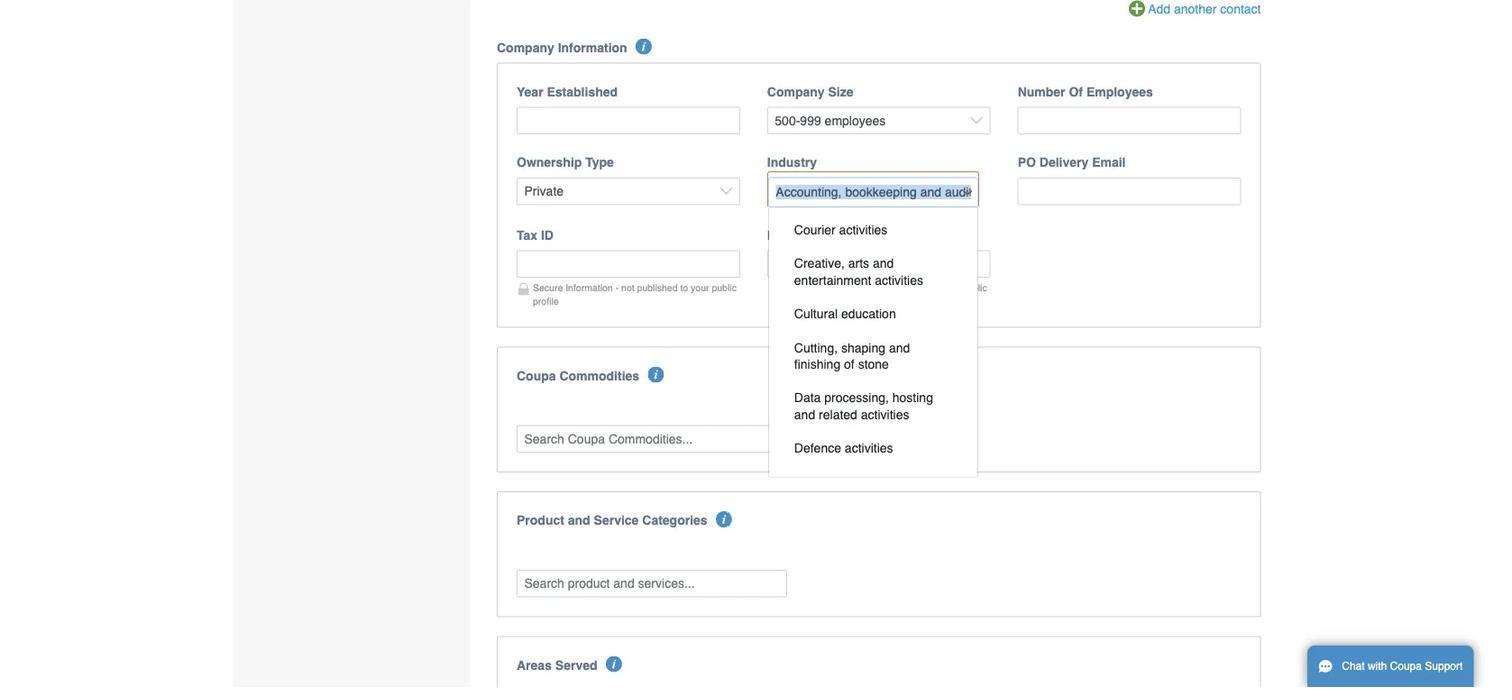 Task type: vqa. For each thing, say whether or not it's contained in the screenshot.
another
yes



Task type: describe. For each thing, give the bounding box(es) containing it.
areas
[[517, 658, 552, 672]]

type
[[586, 155, 614, 169]]

contact
[[1221, 1, 1261, 16]]

2 public from the left
[[963, 282, 987, 293]]

established
[[547, 84, 618, 99]]

activities up arts
[[839, 223, 888, 237]]

chat
[[1342, 660, 1365, 673]]

year established
[[517, 84, 618, 99]]

defence activities
[[794, 441, 893, 456]]

year
[[517, 84, 543, 99]]

1 to from the left
[[680, 282, 688, 293]]

additional information image for coupa commodities
[[648, 366, 664, 383]]

po delivery email
[[1018, 155, 1126, 169]]

service
[[594, 513, 639, 527]]

commodities
[[560, 368, 640, 383]]

courier
[[794, 223, 836, 237]]

information up cultural education
[[816, 282, 864, 293]]

0 vertical spatial coupa
[[517, 368, 556, 383]]

coupa commodities
[[517, 368, 640, 383]]

1 secure from the left
[[533, 282, 563, 293]]

add
[[1148, 1, 1171, 16]]

chat with coupa support button
[[1308, 646, 1474, 687]]

2 - from the left
[[866, 282, 869, 293]]

2 to from the left
[[931, 282, 939, 293]]

chat with coupa support
[[1342, 660, 1463, 673]]

arts
[[848, 257, 870, 271]]

processing,
[[825, 391, 889, 406]]

2 published from the left
[[888, 282, 928, 293]]

1 - from the left
[[616, 282, 619, 293]]

Search Coupa Commodities... field
[[517, 425, 787, 453]]

activities inside the data processing, hosting and related activities
[[861, 408, 910, 422]]

utility
[[883, 173, 912, 187]]

1 profile from the left
[[533, 296, 559, 306]]

DUNS text field
[[767, 250, 991, 278]]

size
[[828, 84, 854, 99]]

stone
[[858, 357, 889, 372]]

and inside cutting, shaping and finishing of stone
[[889, 341, 910, 355]]

hosting
[[893, 391, 933, 406]]

1 published from the left
[[637, 282, 678, 293]]

creative, arts and entertainment activities
[[794, 257, 924, 288]]

information down tax id text box
[[566, 282, 613, 293]]

po
[[1018, 155, 1036, 169]]

cultural education
[[794, 307, 896, 321]]

product
[[517, 513, 565, 527]]

ownership
[[517, 155, 582, 169]]

1 your from the left
[[691, 282, 709, 293]]

cutting, shaping and finishing of stone
[[794, 341, 914, 372]]

selected list box
[[510, 404, 1248, 417]]

product and service categories
[[517, 513, 708, 527]]

data processing, hosting and related activities
[[794, 391, 937, 422]]

of inside construction of utility projects
[[869, 173, 879, 187]]

Industry text field
[[769, 178, 978, 206]]

company information
[[497, 40, 627, 54]]

ownership type
[[517, 155, 614, 169]]

support
[[1425, 660, 1463, 673]]

activities down selected list box in the bottom of the page
[[845, 441, 893, 456]]

tax
[[517, 228, 538, 242]]

tax id
[[517, 228, 554, 242]]

of
[[1069, 84, 1083, 99]]

and inside the data processing, hosting and related activities
[[794, 408, 816, 422]]

1 secure information - not published to your public profile from the left
[[533, 282, 737, 306]]

duns
[[767, 228, 803, 242]]

cutting,
[[794, 341, 838, 355]]



Task type: locate. For each thing, give the bounding box(es) containing it.
activities up education at the top right
[[875, 273, 924, 288]]

and right arts
[[873, 257, 894, 271]]

activities inside creative, arts and entertainment activities
[[875, 273, 924, 288]]

coupa right with
[[1390, 660, 1422, 673]]

entertainment
[[794, 273, 872, 288]]

not down duns text field
[[872, 282, 885, 293]]

0 horizontal spatial profile
[[533, 296, 559, 306]]

Tax ID text field
[[517, 250, 740, 278]]

secure down id
[[533, 282, 563, 293]]

related
[[819, 408, 858, 422]]

company for company size
[[767, 84, 825, 99]]

served
[[555, 658, 598, 672]]

and left service
[[568, 513, 590, 527]]

1 horizontal spatial coupa
[[1390, 660, 1422, 673]]

published down tax id text box
[[637, 282, 678, 293]]

2 your from the left
[[942, 282, 960, 293]]

Search product and services... field
[[517, 570, 787, 597]]

0 horizontal spatial secure
[[533, 282, 563, 293]]

published down duns text field
[[888, 282, 928, 293]]

- down tax id text box
[[616, 282, 619, 293]]

your down tax id text box
[[691, 282, 709, 293]]

construction
[[794, 173, 865, 187]]

0 horizontal spatial additional information image
[[648, 366, 664, 383]]

0 vertical spatial company
[[497, 40, 554, 54]]

delivery
[[1040, 155, 1089, 169]]

add another contact button
[[1129, 0, 1261, 19]]

not
[[621, 282, 635, 293], [872, 282, 885, 293]]

additional information image
[[648, 366, 664, 383], [716, 511, 732, 527]]

1 horizontal spatial your
[[942, 282, 960, 293]]

of
[[869, 173, 879, 187], [844, 357, 855, 372]]

0 vertical spatial of
[[869, 173, 879, 187]]

number of employees
[[1018, 84, 1153, 99]]

0 horizontal spatial company
[[497, 40, 554, 54]]

education
[[841, 307, 896, 321]]

company size
[[767, 84, 854, 99]]

1 horizontal spatial secure information - not published to your public profile
[[784, 282, 987, 306]]

0 horizontal spatial to
[[680, 282, 688, 293]]

0 horizontal spatial not
[[621, 282, 635, 293]]

2 not from the left
[[872, 282, 885, 293]]

your down duns text field
[[942, 282, 960, 293]]

coupa inside 'chat with coupa support' button
[[1390, 660, 1422, 673]]

additional information image
[[636, 38, 652, 54], [606, 656, 622, 672]]

and up stone
[[889, 341, 910, 355]]

- down arts
[[866, 282, 869, 293]]

categories
[[642, 513, 708, 527]]

1 horizontal spatial of
[[869, 173, 879, 187]]

1 not from the left
[[621, 282, 635, 293]]

of down shaping
[[844, 357, 855, 372]]

1 horizontal spatial secure
[[784, 282, 814, 293]]

email
[[1092, 155, 1126, 169]]

1 vertical spatial of
[[844, 357, 855, 372]]

0 vertical spatial additional information image
[[648, 366, 664, 383]]

additional information image for company information
[[636, 38, 652, 54]]

additional information image for areas served
[[606, 656, 622, 672]]

number
[[1018, 84, 1066, 99]]

secure information - not published to your public profile up education at the top right
[[784, 282, 987, 306]]

0 horizontal spatial published
[[637, 282, 678, 293]]

projects
[[794, 189, 839, 204]]

coupa
[[517, 368, 556, 383], [1390, 660, 1422, 673]]

with
[[1368, 660, 1387, 673]]

another
[[1174, 1, 1217, 16]]

list box containing construction of utility projects
[[768, 163, 978, 499]]

data
[[794, 391, 821, 406]]

1 public from the left
[[712, 282, 737, 293]]

1 horizontal spatial profile
[[784, 296, 809, 306]]

Number Of Employees text field
[[1018, 107, 1241, 134]]

of inside cutting, shaping and finishing of stone
[[844, 357, 855, 372]]

courier activities
[[794, 223, 888, 237]]

employees
[[1087, 84, 1153, 99]]

0 horizontal spatial of
[[844, 357, 855, 372]]

profile down id
[[533, 296, 559, 306]]

activities down hosting
[[861, 408, 910, 422]]

1 vertical spatial company
[[767, 84, 825, 99]]

and
[[873, 257, 894, 271], [889, 341, 910, 355], [794, 408, 816, 422], [568, 513, 590, 527]]

additional information image right commodities
[[648, 366, 664, 383]]

and inside creative, arts and entertainment activities
[[873, 257, 894, 271]]

1 horizontal spatial -
[[866, 282, 869, 293]]

0 horizontal spatial additional information image
[[606, 656, 622, 672]]

information up the established
[[558, 40, 627, 54]]

creative,
[[794, 257, 845, 271]]

additional information image for product and service categories
[[716, 511, 732, 527]]

company for company information
[[497, 40, 554, 54]]

0 vertical spatial additional information image
[[636, 38, 652, 54]]

secure information - not published to your public profile
[[533, 282, 737, 306], [784, 282, 987, 306]]

1 horizontal spatial to
[[931, 282, 939, 293]]

to down tax id text box
[[680, 282, 688, 293]]

information
[[558, 40, 627, 54], [566, 282, 613, 293], [816, 282, 864, 293]]

of left the utility
[[869, 173, 879, 187]]

additional information image right categories
[[716, 511, 732, 527]]

cultural
[[794, 307, 838, 321]]

profile
[[533, 296, 559, 306], [784, 296, 809, 306]]

secure information - not published to your public profile down tax id text box
[[533, 282, 737, 306]]

1 horizontal spatial published
[[888, 282, 928, 293]]

list box
[[768, 163, 978, 499]]

1 vertical spatial additional information image
[[716, 511, 732, 527]]

secure down creative,
[[784, 282, 814, 293]]

to down duns text field
[[931, 282, 939, 293]]

and down data in the right of the page
[[794, 408, 816, 422]]

2 secure from the left
[[784, 282, 814, 293]]

defence
[[794, 441, 841, 456]]

company left the size at the right top of the page
[[767, 84, 825, 99]]

0 horizontal spatial your
[[691, 282, 709, 293]]

Year Established text field
[[517, 107, 740, 134]]

1 horizontal spatial additional information image
[[716, 511, 732, 527]]

profile up 'cultural'
[[784, 296, 809, 306]]

1 horizontal spatial company
[[767, 84, 825, 99]]

company
[[497, 40, 554, 54], [767, 84, 825, 99]]

0 horizontal spatial -
[[616, 282, 619, 293]]

1 vertical spatial additional information image
[[606, 656, 622, 672]]

industry
[[767, 155, 817, 169]]

additional information image up year established text box
[[636, 38, 652, 54]]

0 horizontal spatial public
[[712, 282, 737, 293]]

id
[[541, 228, 554, 242]]

shaping
[[841, 341, 886, 355]]

coupa left commodities
[[517, 368, 556, 383]]

secure
[[533, 282, 563, 293], [784, 282, 814, 293]]

additional information image right the served
[[606, 656, 622, 672]]

published
[[637, 282, 678, 293], [888, 282, 928, 293]]

company up year
[[497, 40, 554, 54]]

2 secure information - not published to your public profile from the left
[[784, 282, 987, 306]]

0 horizontal spatial secure information - not published to your public profile
[[533, 282, 737, 306]]

activities
[[839, 223, 888, 237], [875, 273, 924, 288], [861, 408, 910, 422], [845, 441, 893, 456]]

to
[[680, 282, 688, 293], [931, 282, 939, 293]]

not down tax id text box
[[621, 282, 635, 293]]

construction of utility projects
[[794, 173, 915, 204]]

-
[[616, 282, 619, 293], [866, 282, 869, 293]]

1 vertical spatial coupa
[[1390, 660, 1422, 673]]

add another contact
[[1148, 1, 1261, 16]]

1 horizontal spatial additional information image
[[636, 38, 652, 54]]

0 horizontal spatial coupa
[[517, 368, 556, 383]]

2 profile from the left
[[784, 296, 809, 306]]

your
[[691, 282, 709, 293], [942, 282, 960, 293]]

1 horizontal spatial not
[[872, 282, 885, 293]]

1 horizontal spatial public
[[963, 282, 987, 293]]

public
[[712, 282, 737, 293], [963, 282, 987, 293]]

areas served
[[517, 658, 598, 672]]

PO Delivery Email text field
[[1018, 177, 1241, 205]]

demolition
[[794, 475, 854, 490]]

finishing
[[794, 357, 841, 372]]



